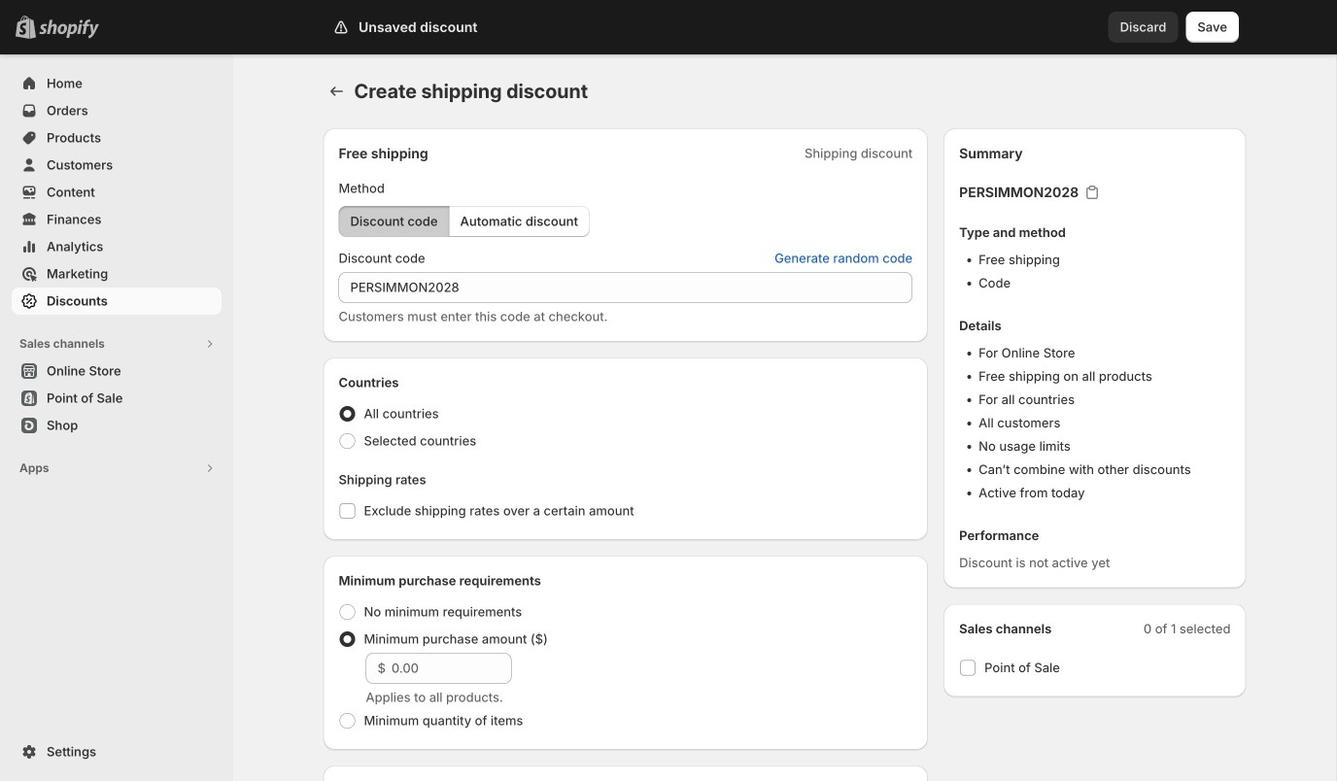 Task type: locate. For each thing, give the bounding box(es) containing it.
0.00 text field
[[392, 653, 512, 684]]

None text field
[[339, 272, 913, 303]]



Task type: describe. For each thing, give the bounding box(es) containing it.
shopify image
[[39, 19, 99, 39]]



Task type: vqa. For each thing, say whether or not it's contained in the screenshot.
text field
yes



